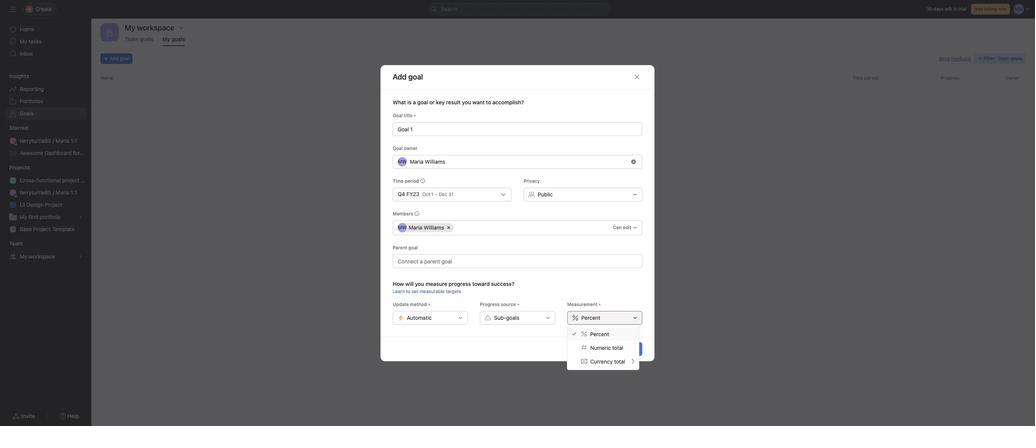 Task type: describe. For each thing, give the bounding box(es) containing it.
trial
[[959, 6, 967, 12]]

goals for sub-goals
[[507, 314, 520, 321]]

clear
[[549, 220, 562, 226]]

add goal
[[110, 56, 129, 61]]

0 horizontal spatial or
[[430, 99, 435, 105]]

1 vertical spatial time period
[[393, 178, 419, 184]]

goal for goal title
[[393, 113, 403, 118]]

cross-functional project plan link
[[5, 174, 91, 187]]

workspace
[[29, 253, 55, 260]]

home
[[20, 26, 34, 32]]

parent
[[393, 245, 407, 250]]

search list box
[[428, 3, 611, 15]]

0 horizontal spatial period
[[405, 178, 419, 184]]

members
[[393, 211, 414, 216]]

portfolios
[[20, 98, 43, 104]]

insights element
[[0, 69, 91, 121]]

progress for progress
[[941, 75, 960, 81]]

maria inside cell
[[409, 224, 423, 231]]

clear filters
[[549, 220, 578, 226]]

sub-goals
[[494, 314, 520, 321]]

awesome dashboard for new project
[[20, 150, 111, 156]]

1
[[432, 191, 434, 197]]

first
[[29, 214, 38, 220]]

/ for 1st terryturtle85 / maria 1:1 link from the bottom of the page
[[53, 189, 54, 196]]

don't
[[521, 177, 542, 188]]

required image for progress source
[[516, 302, 521, 307]]

what is a goal or key result you want to accomplish?
[[393, 99, 524, 105]]

starred button
[[0, 124, 28, 132]]

0 vertical spatial you
[[462, 99, 471, 105]]

filters inside button
[[564, 220, 578, 226]]

you don't own any open goals
[[504, 177, 624, 188]]

how will you measure progress toward success? learn to set measurable targets
[[393, 280, 515, 294]]

total for numeric total
[[613, 344, 624, 351]]

public
[[538, 191, 553, 197]]

1 horizontal spatial or
[[531, 196, 537, 203]]

invite
[[21, 413, 35, 419]]

send feedback link
[[940, 55, 972, 62]]

open goals
[[579, 177, 624, 188]]

1 vertical spatial time
[[393, 178, 404, 184]]

clear filters button
[[545, 216, 583, 230]]

q4 fy23 oct 1 – dec 31
[[398, 191, 454, 197]]

plan
[[81, 177, 91, 184]]

goal right is on the left of page
[[418, 99, 428, 105]]

you
[[504, 177, 519, 188]]

maria williams row
[[398, 223, 610, 234]]

for
[[73, 150, 80, 156]]

goals.
[[611, 196, 627, 203]]

will
[[406, 280, 414, 287]]

insights
[[9, 73, 29, 79]]

add for add a goal or clear your filters to see all goals.
[[500, 196, 511, 203]]

team for team goals
[[125, 36, 138, 42]]

my workspace
[[20, 253, 55, 260]]

projects element
[[0, 161, 91, 237]]

automatic button
[[393, 311, 468, 325]]

tasks
[[29, 38, 42, 45]]

percent link
[[568, 327, 639, 341]]

invite button
[[7, 409, 40, 423]]

owner
[[1006, 75, 1020, 81]]

1:1 inside the "projects" element
[[71, 189, 77, 196]]

measurement
[[568, 301, 598, 307]]

own
[[544, 177, 561, 188]]

currency
[[591, 358, 613, 365]]

project
[[62, 177, 79, 184]]

see
[[591, 196, 601, 203]]

goal title
[[393, 113, 413, 118]]

0 vertical spatial time
[[853, 75, 864, 81]]

currency total
[[591, 358, 626, 365]]

functional
[[36, 177, 61, 184]]

search
[[441, 6, 458, 12]]

source
[[501, 301, 516, 307]]

result
[[446, 99, 461, 105]]

targets
[[446, 288, 461, 294]]

my workspace link
[[5, 251, 87, 263]]

sub-goals button
[[480, 311, 555, 325]]

team goals link
[[125, 36, 153, 46]]

1 terryturtle85 / maria 1:1 link from the top
[[5, 135, 87, 147]]

terryturtle85 inside the "projects" element
[[20, 189, 51, 196]]

what
[[393, 99, 406, 105]]

Enter goal name text field
[[393, 122, 643, 136]]

reporting link
[[5, 83, 87, 95]]

close this dialog image
[[634, 74, 641, 80]]

update
[[393, 301, 409, 307]]

percent inside percent dropdown button
[[582, 314, 601, 321]]

numeric
[[591, 344, 611, 351]]

portfolio
[[40, 214, 60, 220]]

want
[[473, 99, 485, 105]]

dec
[[439, 191, 448, 197]]

required image for measurement
[[598, 302, 602, 307]]

remove image
[[632, 159, 636, 164]]

hide sidebar image
[[10, 6, 16, 12]]

feedback
[[952, 56, 972, 62]]

measure
[[426, 280, 448, 287]]

add billing info
[[975, 6, 1007, 12]]

my for my workspace
[[20, 253, 27, 260]]

add goal
[[393, 72, 423, 81]]

reporting
[[20, 86, 44, 92]]

sub-
[[494, 314, 507, 321]]

home link
[[5, 23, 87, 35]]

clear
[[538, 196, 552, 203]]

my tasks
[[20, 38, 42, 45]]

to accomplish?
[[486, 99, 524, 105]]

my for my goals
[[163, 36, 170, 42]]

terryturtle85 / maria 1:1 inside starred element
[[20, 137, 77, 144]]

to for filters
[[584, 196, 590, 203]]

goals for my goals
[[172, 36, 185, 42]]



Task type: locate. For each thing, give the bounding box(es) containing it.
0 vertical spatial 1:1
[[71, 137, 77, 144]]

0 horizontal spatial required image
[[413, 113, 417, 118]]

2 goal from the top
[[393, 145, 403, 151]]

key
[[436, 99, 445, 105]]

0 vertical spatial mw
[[398, 159, 407, 164]]

add goal button
[[101, 53, 132, 64]]

0 vertical spatial total
[[613, 344, 624, 351]]

progress up sub- in the bottom left of the page
[[480, 301, 500, 307]]

maria williams down owner
[[410, 158, 446, 165]]

required image up percent dropdown button
[[598, 302, 602, 307]]

ui design project
[[20, 201, 62, 208]]

2 mw from the top
[[398, 224, 407, 230]]

a down you
[[513, 196, 516, 203]]

how
[[393, 280, 404, 287]]

0 horizontal spatial you
[[415, 280, 424, 287]]

0 horizontal spatial goals
[[140, 36, 153, 42]]

filters right the your
[[567, 196, 583, 203]]

goals
[[20, 110, 34, 117]]

my for my first portfolio
[[20, 214, 27, 220]]

template
[[52, 226, 75, 232]]

williams inside cell
[[424, 224, 444, 231]]

maria inside the "projects" element
[[56, 189, 69, 196]]

goals for team goals
[[140, 36, 153, 42]]

progress for progress source
[[480, 301, 500, 307]]

terryturtle85 / maria 1:1 link up dashboard
[[5, 135, 87, 147]]

mw
[[398, 159, 407, 164], [398, 224, 407, 230]]

0 vertical spatial filters
[[567, 196, 583, 203]]

1 vertical spatial team
[[9, 240, 23, 247]]

mw down members
[[398, 224, 407, 230]]

terryturtle85 / maria 1:1 inside the "projects" element
[[20, 189, 77, 196]]

0 horizontal spatial add
[[110, 56, 119, 61]]

filters right "clear"
[[564, 220, 578, 226]]

terryturtle85 up awesome
[[20, 137, 51, 144]]

percent down measurement
[[582, 314, 601, 321]]

/ for first terryturtle85 / maria 1:1 link from the top
[[53, 137, 54, 144]]

any
[[563, 177, 577, 188]]

1 horizontal spatial you
[[462, 99, 471, 105]]

starred
[[9, 125, 28, 131]]

add for add billing info
[[975, 6, 984, 12]]

1 mw from the top
[[398, 159, 407, 164]]

1 vertical spatial you
[[415, 280, 424, 287]]

edit
[[623, 224, 632, 230]]

1 terryturtle85 / maria 1:1 from the top
[[20, 137, 77, 144]]

0 vertical spatial project
[[94, 150, 111, 156]]

progress source
[[480, 301, 516, 307]]

currency total link
[[568, 355, 639, 368]]

or left key
[[430, 99, 435, 105]]

maria inside starred element
[[56, 137, 69, 144]]

0 horizontal spatial time period
[[393, 178, 419, 184]]

measurable
[[420, 288, 445, 294]]

1 horizontal spatial progress
[[941, 75, 960, 81]]

a
[[413, 99, 416, 105], [513, 196, 516, 203]]

1 vertical spatial 1:1
[[71, 189, 77, 196]]

1 horizontal spatial time
[[853, 75, 864, 81]]

percent inside percent link
[[591, 331, 610, 337]]

1 horizontal spatial required image
[[598, 302, 602, 307]]

maria up awesome dashboard for new project
[[56, 137, 69, 144]]

my left the first
[[20, 214, 27, 220]]

/ inside the "projects" element
[[53, 189, 54, 196]]

owner
[[404, 145, 418, 151]]

goal down the team goals link
[[120, 56, 129, 61]]

/ down 'cross-functional project plan'
[[53, 189, 54, 196]]

1 horizontal spatial team
[[125, 36, 138, 42]]

base project template
[[20, 226, 75, 232]]

2 1:1 from the top
[[71, 189, 77, 196]]

add inside add billing info button
[[975, 6, 984, 12]]

starred element
[[0, 121, 111, 161]]

my down team dropdown button
[[20, 253, 27, 260]]

projects button
[[0, 164, 30, 171]]

0 vertical spatial terryturtle85 / maria 1:1
[[20, 137, 77, 144]]

terryturtle85 / maria 1:1 up 'awesome dashboard for new project' link
[[20, 137, 77, 144]]

0 vertical spatial team
[[125, 36, 138, 42]]

required image
[[413, 113, 417, 118], [427, 302, 432, 307]]

1 vertical spatial terryturtle85
[[20, 189, 51, 196]]

williams
[[425, 158, 446, 165], [424, 224, 444, 231]]

portfolios link
[[5, 95, 87, 107]]

goal right save
[[627, 346, 638, 352]]

1 horizontal spatial to
[[584, 196, 590, 203]]

0 vertical spatial /
[[53, 137, 54, 144]]

goal for save goal
[[627, 346, 638, 352]]

required image
[[516, 302, 521, 307], [598, 302, 602, 307]]

you left want
[[462, 99, 471, 105]]

goal left owner
[[393, 145, 403, 151]]

0 vertical spatial time period
[[853, 75, 879, 81]]

1 vertical spatial a
[[513, 196, 516, 203]]

1 horizontal spatial time period
[[853, 75, 879, 81]]

2 horizontal spatial add
[[975, 6, 984, 12]]

1 vertical spatial total
[[615, 358, 626, 365]]

time
[[853, 75, 864, 81], [393, 178, 404, 184]]

/ inside starred element
[[53, 137, 54, 144]]

add down you
[[500, 196, 511, 203]]

1 horizontal spatial add
[[500, 196, 511, 203]]

you up set
[[415, 280, 424, 287]]

1 vertical spatial /
[[53, 189, 54, 196]]

1 horizontal spatial required image
[[427, 302, 432, 307]]

team goals
[[125, 36, 153, 42]]

search button
[[428, 3, 611, 15]]

total for currency total
[[615, 358, 626, 365]]

your
[[553, 196, 566, 203]]

project up portfolio
[[45, 201, 62, 208]]

team inside dropdown button
[[9, 240, 23, 247]]

0 vertical spatial to
[[584, 196, 590, 203]]

percent up numeric
[[591, 331, 610, 337]]

total inside "link"
[[613, 344, 624, 351]]

days
[[934, 6, 944, 12]]

williams up –
[[425, 158, 446, 165]]

maria down members
[[409, 224, 423, 231]]

update method
[[393, 301, 427, 307]]

cancel
[[583, 346, 600, 352]]

1 vertical spatial or
[[531, 196, 537, 203]]

project right new
[[94, 150, 111, 156]]

1:1 up "for"
[[71, 137, 77, 144]]

required image up sub-goals dropdown button
[[516, 302, 521, 307]]

my tasks link
[[5, 35, 87, 48]]

my
[[163, 36, 170, 42], [20, 38, 27, 45], [20, 214, 27, 220], [20, 253, 27, 260]]

0 vertical spatial terryturtle85
[[20, 137, 51, 144]]

required image for title
[[413, 113, 417, 118]]

my inside teams element
[[20, 253, 27, 260]]

goal down don't
[[518, 196, 529, 203]]

1 horizontal spatial a
[[513, 196, 516, 203]]

my inside the "projects" element
[[20, 214, 27, 220]]

maria williams inside cell
[[409, 224, 444, 231]]

can edit
[[613, 224, 632, 230]]

percent
[[582, 314, 601, 321], [591, 331, 610, 337]]

30
[[927, 6, 933, 12]]

mw down goal owner
[[398, 159, 407, 164]]

set
[[412, 288, 419, 294]]

0 vertical spatial goal
[[393, 113, 403, 118]]

numeric total
[[591, 344, 624, 351]]

terryturtle85 inside starred element
[[20, 137, 51, 144]]

0 vertical spatial percent
[[582, 314, 601, 321]]

public button
[[524, 188, 643, 201]]

2 vertical spatial project
[[33, 226, 51, 232]]

0 vertical spatial add
[[975, 6, 984, 12]]

0 vertical spatial terryturtle85 / maria 1:1 link
[[5, 135, 87, 147]]

1 vertical spatial progress
[[480, 301, 500, 307]]

maria williams cell
[[398, 223, 454, 232]]

my inside global element
[[20, 38, 27, 45]]

2 terryturtle85 / maria 1:1 from the top
[[20, 189, 77, 196]]

team down "base"
[[9, 240, 23, 247]]

save
[[614, 346, 626, 352]]

a right is on the left of page
[[413, 99, 416, 105]]

terryturtle85
[[20, 137, 51, 144], [20, 189, 51, 196]]

0 vertical spatial maria williams
[[410, 158, 446, 165]]

base project template link
[[5, 223, 87, 235]]

team for team
[[9, 240, 23, 247]]

my for my tasks
[[20, 38, 27, 45]]

to left see
[[584, 196, 590, 203]]

1 vertical spatial goal
[[393, 145, 403, 151]]

1 vertical spatial to
[[406, 288, 411, 294]]

1:1
[[71, 137, 77, 144], [71, 189, 77, 196]]

design
[[26, 201, 44, 208]]

add inside add goal button
[[110, 56, 119, 61]]

my workspace
[[125, 23, 174, 32]]

automatic
[[407, 314, 432, 321]]

1 terryturtle85 from the top
[[20, 137, 51, 144]]

oct
[[423, 191, 430, 197]]

2 horizontal spatial goals
[[507, 314, 520, 321]]

goal for goal owner
[[393, 145, 403, 151]]

goal
[[393, 113, 403, 118], [393, 145, 403, 151]]

send
[[940, 56, 951, 62]]

new
[[81, 150, 92, 156]]

add up name
[[110, 56, 119, 61]]

toward success?
[[473, 280, 515, 287]]

terryturtle85 up design
[[20, 189, 51, 196]]

period
[[865, 75, 879, 81], [405, 178, 419, 184]]

2 terryturtle85 from the top
[[20, 189, 51, 196]]

2 / from the top
[[53, 189, 54, 196]]

you
[[462, 99, 471, 105], [415, 280, 424, 287]]

info
[[999, 6, 1007, 12]]

1:1 down project
[[71, 189, 77, 196]]

2 vertical spatial add
[[500, 196, 511, 203]]

1 vertical spatial required image
[[427, 302, 432, 307]]

0 horizontal spatial time
[[393, 178, 404, 184]]

to left set
[[406, 288, 411, 294]]

name
[[101, 75, 113, 81]]

all
[[603, 196, 609, 203]]

0 vertical spatial or
[[430, 99, 435, 105]]

None text field
[[455, 223, 461, 232]]

0 horizontal spatial progress
[[480, 301, 500, 307]]

0 horizontal spatial team
[[9, 240, 23, 247]]

team
[[125, 36, 138, 42], [9, 240, 23, 247]]

to for learn
[[406, 288, 411, 294]]

base
[[20, 226, 32, 232]]

0 vertical spatial period
[[865, 75, 879, 81]]

progress down send feedback link
[[941, 75, 960, 81]]

q4
[[398, 191, 405, 197]]

cross-functional project plan
[[20, 177, 91, 184]]

to
[[584, 196, 590, 203], [406, 288, 411, 294]]

global element
[[0, 19, 91, 64]]

my goals link
[[163, 36, 185, 46]]

method
[[410, 301, 427, 307]]

1 vertical spatial percent
[[591, 331, 610, 337]]

fy23
[[407, 191, 420, 197]]

1 goal from the top
[[393, 113, 403, 118]]

0 horizontal spatial required image
[[516, 302, 521, 307]]

1 vertical spatial maria williams
[[409, 224, 444, 231]]

1 vertical spatial filters
[[564, 220, 578, 226]]

project inside starred element
[[94, 150, 111, 156]]

0 vertical spatial a
[[413, 99, 416, 105]]

0 vertical spatial progress
[[941, 75, 960, 81]]

add a goal or clear your filters to see all goals.
[[500, 196, 627, 203]]

is
[[408, 99, 412, 105]]

maria down 'cross-functional project plan'
[[56, 189, 69, 196]]

goal for add goal
[[120, 56, 129, 61]]

total
[[613, 344, 624, 351], [615, 358, 626, 365]]

1:1 inside starred element
[[71, 137, 77, 144]]

learn to set measurable targets link
[[393, 288, 461, 294]]

goal right parent
[[409, 245, 418, 250]]

1 vertical spatial mw
[[398, 224, 407, 230]]

1 1:1 from the top
[[71, 137, 77, 144]]

numeric total link
[[568, 341, 639, 355]]

1 / from the top
[[53, 137, 54, 144]]

maria williams
[[410, 158, 446, 165], [409, 224, 444, 231]]

my first portfolio link
[[5, 211, 87, 223]]

to inside how will you measure progress toward success? learn to set measurable targets
[[406, 288, 411, 294]]

0 horizontal spatial to
[[406, 288, 411, 294]]

my left tasks
[[20, 38, 27, 45]]

you inside how will you measure progress toward success? learn to set measurable targets
[[415, 280, 424, 287]]

required image for method
[[427, 302, 432, 307]]

goals inside dropdown button
[[507, 314, 520, 321]]

terryturtle85 / maria 1:1 down cross-functional project plan link
[[20, 189, 77, 196]]

title
[[404, 113, 413, 118]]

goal left title
[[393, 113, 403, 118]]

terryturtle85 / maria 1:1 link down functional
[[5, 187, 87, 199]]

progress
[[449, 280, 471, 287]]

goal owner
[[393, 145, 418, 151]]

or left clear
[[531, 196, 537, 203]]

teams element
[[0, 237, 91, 264]]

in
[[954, 6, 958, 12]]

maria down owner
[[410, 158, 424, 165]]

add left billing
[[975, 6, 984, 12]]

parent goal
[[393, 245, 418, 250]]

1 vertical spatial terryturtle85 / maria 1:1 link
[[5, 187, 87, 199]]

my first portfolio
[[20, 214, 60, 220]]

save goal button
[[609, 342, 643, 356]]

goal
[[120, 56, 129, 61], [418, 99, 428, 105], [518, 196, 529, 203], [409, 245, 418, 250], [627, 346, 638, 352]]

1 vertical spatial add
[[110, 56, 119, 61]]

1 vertical spatial project
[[45, 201, 62, 208]]

1 vertical spatial terryturtle85 / maria 1:1
[[20, 189, 77, 196]]

williams down 1
[[424, 224, 444, 231]]

goal for parent goal
[[409, 245, 418, 250]]

1 required image from the left
[[516, 302, 521, 307]]

1 horizontal spatial period
[[865, 75, 879, 81]]

my down the my workspace
[[163, 36, 170, 42]]

2 required image from the left
[[598, 302, 602, 307]]

/ up dashboard
[[53, 137, 54, 144]]

0 vertical spatial williams
[[425, 158, 446, 165]]

Connect a parent goal text field
[[393, 254, 643, 268]]

add for add goal
[[110, 56, 119, 61]]

team down the my workspace
[[125, 36, 138, 42]]

1 horizontal spatial goals
[[172, 36, 185, 42]]

project inside 'link'
[[45, 201, 62, 208]]

none text field inside maria williams row
[[455, 223, 461, 232]]

project down my first portfolio
[[33, 226, 51, 232]]

2 terryturtle85 / maria 1:1 link from the top
[[5, 187, 87, 199]]

1 vertical spatial williams
[[424, 224, 444, 231]]

mw inside maria williams cell
[[398, 224, 407, 230]]

0 vertical spatial required image
[[413, 113, 417, 118]]

0 horizontal spatial a
[[413, 99, 416, 105]]

maria williams down members
[[409, 224, 444, 231]]

1 vertical spatial period
[[405, 178, 419, 184]]



Task type: vqa. For each thing, say whether or not it's contained in the screenshot.
the leftmost required icon
yes



